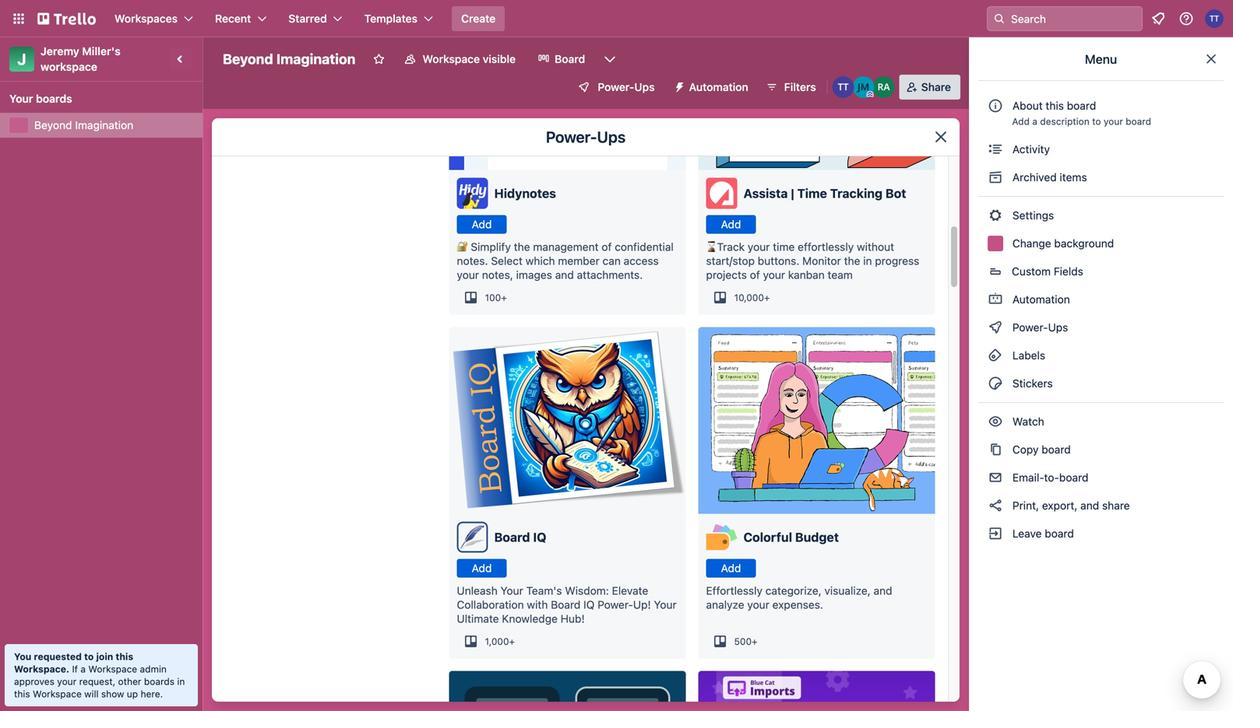 Task type: describe. For each thing, give the bounding box(es) containing it.
🔐 simplify the management of confidential notes. select which member can access your notes, images and attachments.
[[457, 241, 674, 282]]

and inside 🔐 simplify the management of confidential notes. select which member can access your notes, images and attachments.
[[555, 269, 574, 282]]

to-
[[1044, 472, 1059, 484]]

+ for colorful budget
[[752, 637, 758, 648]]

templates
[[364, 12, 418, 25]]

workspace inside button
[[423, 53, 480, 65]]

ruby anderson (rubyanderson7) image
[[873, 76, 895, 98]]

j
[[17, 50, 26, 68]]

custom fields
[[1012, 265, 1083, 278]]

0 horizontal spatial beyond imagination
[[34, 119, 133, 132]]

notes,
[[482, 269, 513, 282]]

here.
[[141, 689, 163, 700]]

your inside about this board add a description to your board
[[1104, 116, 1123, 127]]

change background link
[[978, 231, 1224, 256]]

watch
[[1010, 416, 1047, 428]]

add for assista
[[721, 218, 741, 231]]

boards inside if a workspace admin approves your request, other boards in this workspace will show up here.
[[144, 677, 174, 688]]

up!
[[633, 599, 651, 612]]

sm image for power-ups
[[988, 320, 1003, 336]]

copy board link
[[978, 438, 1224, 463]]

+ for board iq
[[509, 637, 515, 648]]

1 horizontal spatial terry turtle (terryturtle) image
[[1205, 9, 1224, 28]]

search image
[[993, 12, 1006, 25]]

add up simplify
[[472, 218, 492, 231]]

the inside ⌛track your time effortlessly without start/stop buttons.  monitor the in progress projects of your kanban team
[[844, 255, 860, 268]]

stickers
[[1010, 377, 1053, 390]]

automation link
[[978, 287, 1224, 312]]

Board name text field
[[215, 47, 363, 72]]

team
[[828, 269, 853, 282]]

share
[[921, 81, 951, 93]]

join
[[96, 652, 113, 663]]

add button for hidynotes
[[457, 215, 507, 234]]

sm image for archived items
[[988, 170, 1003, 185]]

power- inside button
[[598, 81, 634, 93]]

add for colorful
[[721, 562, 741, 575]]

beyond inside 'text field'
[[223, 51, 273, 67]]

email-to-board
[[1010, 472, 1089, 484]]

knowledge
[[502, 613, 558, 626]]

sm image for print, export, and share
[[988, 499, 1003, 514]]

a inside if a workspace admin approves your request, other boards in this workspace will show up here.
[[81, 664, 86, 675]]

hub!
[[561, 613, 585, 626]]

to inside you requested to join this workspace.
[[84, 652, 94, 663]]

your inside your boards with 1 items element
[[9, 92, 33, 105]]

primary element
[[0, 0, 1233, 37]]

⌛track your time effortlessly without start/stop buttons.  monitor the in progress projects of your kanban team
[[706, 241, 919, 282]]

1 vertical spatial power-ups
[[546, 128, 626, 146]]

500 +
[[734, 637, 758, 648]]

1,000 +
[[485, 637, 515, 648]]

miller's
[[82, 45, 121, 58]]

notes.
[[457, 255, 488, 268]]

assista
[[743, 186, 788, 201]]

starred button
[[279, 6, 352, 31]]

power-ups inside power-ups button
[[598, 81, 655, 93]]

your boards
[[9, 92, 72, 105]]

workspace.
[[14, 664, 69, 675]]

you
[[14, 652, 31, 663]]

select
[[491, 255, 523, 268]]

archived items
[[1010, 171, 1087, 184]]

background
[[1054, 237, 1114, 250]]

100
[[485, 292, 501, 303]]

Search field
[[1006, 7, 1142, 30]]

sm image for activity
[[988, 142, 1003, 157]]

approves
[[14, 677, 54, 688]]

1 vertical spatial beyond
[[34, 119, 72, 132]]

add for board
[[472, 562, 492, 575]]

which
[[526, 255, 555, 268]]

your inside if a workspace admin approves your request, other boards in this workspace will show up here.
[[57, 677, 77, 688]]

time
[[773, 241, 795, 254]]

workspace visible button
[[394, 47, 525, 72]]

sm image for stickers
[[988, 376, 1003, 392]]

can
[[603, 255, 621, 268]]

copy
[[1012, 444, 1039, 456]]

automation inside automation button
[[689, 81, 748, 93]]

your inside effortlessly categorize, visualize, and analyze your expenses.
[[747, 599, 769, 612]]

monitor
[[802, 255, 841, 268]]

workspaces
[[115, 12, 178, 25]]

images
[[516, 269, 552, 282]]

1 vertical spatial and
[[1080, 500, 1099, 513]]

automation button
[[667, 75, 758, 100]]

categorize,
[[765, 585, 822, 598]]

elevate
[[612, 585, 648, 598]]

automation inside automation link
[[1010, 293, 1070, 306]]

activity
[[1010, 143, 1050, 156]]

time
[[797, 186, 827, 201]]

change background
[[1010, 237, 1114, 250]]

of inside ⌛track your time effortlessly without start/stop buttons.  monitor the in progress projects of your kanban team
[[750, 269, 760, 282]]

this inside about this board add a description to your board
[[1046, 99, 1064, 112]]

board down "export,"
[[1045, 528, 1074, 541]]

workspace
[[41, 60, 97, 73]]

customize views image
[[602, 51, 618, 67]]

settings link
[[978, 203, 1224, 228]]

filters button
[[761, 75, 821, 100]]

ultimate
[[457, 613, 499, 626]]

iq inside unleash your team's wisdom: elevate collaboration with board iq power-up! your ultimate knowledge hub!
[[584, 599, 595, 612]]

progress
[[875, 255, 919, 268]]

copy board
[[1010, 444, 1071, 456]]

power-ups button
[[567, 75, 664, 100]]

visible
[[483, 53, 516, 65]]

sm image for leave board
[[988, 527, 1003, 542]]

labels link
[[978, 344, 1224, 368]]

0 notifications image
[[1149, 9, 1168, 28]]

recent button
[[206, 6, 276, 31]]

request,
[[79, 677, 115, 688]]

+ for hidynotes
[[501, 292, 507, 303]]

activity link
[[978, 137, 1224, 162]]

workspaces button
[[105, 6, 203, 31]]

create button
[[452, 6, 505, 31]]

will
[[84, 689, 99, 700]]

of inside 🔐 simplify the management of confidential notes. select which member can access your notes, images and attachments.
[[602, 241, 612, 254]]

1 horizontal spatial your
[[501, 585, 523, 598]]

ups inside button
[[634, 81, 655, 93]]

board up activity link
[[1126, 116, 1151, 127]]

0 vertical spatial iq
[[533, 530, 546, 545]]

power- down power-ups button
[[546, 128, 597, 146]]

leave board
[[1010, 528, 1074, 541]]

fields
[[1054, 265, 1083, 278]]

beyond imagination link
[[34, 118, 193, 133]]

10,000
[[734, 292, 764, 303]]

add button for board iq
[[457, 560, 507, 578]]

1 vertical spatial terry turtle (terryturtle) image
[[832, 76, 854, 98]]

analyze
[[706, 599, 744, 612]]

1,000
[[485, 637, 509, 648]]

sm image for copy board
[[988, 442, 1003, 458]]

+ for assista | time tracking bot
[[764, 292, 770, 303]]

your boards with 1 items element
[[9, 90, 185, 108]]

|
[[791, 186, 794, 201]]

show
[[101, 689, 124, 700]]



Task type: locate. For each thing, give the bounding box(es) containing it.
and down member
[[555, 269, 574, 282]]

unleash your team's wisdom: elevate collaboration with board iq power-up! your ultimate knowledge hub!
[[457, 585, 677, 626]]

1 vertical spatial your
[[501, 585, 523, 598]]

3 sm image from the top
[[988, 470, 1003, 486]]

terry turtle (terryturtle) image left the this member is an admin of this board. image
[[832, 76, 854, 98]]

0 horizontal spatial beyond
[[34, 119, 72, 132]]

effortlessly
[[706, 585, 762, 598]]

sm image left copy
[[988, 442, 1003, 458]]

labels
[[1010, 349, 1045, 362]]

1 vertical spatial workspace
[[88, 664, 137, 675]]

board inside unleash your team's wisdom: elevate collaboration with board iq power-up! your ultimate knowledge hub!
[[551, 599, 581, 612]]

this inside if a workspace admin approves your request, other boards in this workspace will show up here.
[[14, 689, 30, 700]]

imagination down starred dropdown button
[[276, 51, 356, 67]]

2 vertical spatial workspace
[[33, 689, 82, 700]]

0 horizontal spatial your
[[9, 92, 33, 105]]

wisdom:
[[565, 585, 609, 598]]

add down about
[[1012, 116, 1030, 127]]

1 horizontal spatial imagination
[[276, 51, 356, 67]]

tracking
[[830, 186, 883, 201]]

terry turtle (terryturtle) image
[[1205, 9, 1224, 28], [832, 76, 854, 98]]

the up select
[[514, 241, 530, 254]]

0 horizontal spatial this
[[14, 689, 30, 700]]

and inside effortlessly categorize, visualize, and analyze your expenses.
[[874, 585, 892, 598]]

0 horizontal spatial imagination
[[75, 119, 133, 132]]

sm image inside automation link
[[988, 292, 1003, 308]]

board up print, export, and share
[[1059, 472, 1089, 484]]

the
[[514, 241, 530, 254], [844, 255, 860, 268]]

share
[[1102, 500, 1130, 513]]

1 vertical spatial this
[[116, 652, 133, 663]]

jeremy miller (jeremymiller198) image
[[853, 76, 875, 98]]

1 vertical spatial iq
[[584, 599, 595, 612]]

a right if at the left bottom of the page
[[81, 664, 86, 675]]

2 horizontal spatial your
[[654, 599, 677, 612]]

automation down custom fields
[[1010, 293, 1070, 306]]

this up description
[[1046, 99, 1064, 112]]

ups left automation button
[[634, 81, 655, 93]]

beyond imagination down the starred
[[223, 51, 356, 67]]

sm image inside watch link
[[988, 414, 1003, 430]]

board for board iq
[[494, 530, 530, 545]]

email-to-board link
[[978, 466, 1224, 491]]

2 horizontal spatial and
[[1080, 500, 1099, 513]]

collaboration
[[457, 599, 524, 612]]

sm image
[[988, 142, 1003, 157], [988, 442, 1003, 458], [988, 470, 1003, 486], [988, 499, 1003, 514]]

0 vertical spatial to
[[1092, 116, 1101, 127]]

0 vertical spatial power-ups
[[598, 81, 655, 93]]

board up hub!
[[551, 599, 581, 612]]

in for the
[[863, 255, 872, 268]]

0 horizontal spatial iq
[[533, 530, 546, 545]]

power-
[[598, 81, 634, 93], [546, 128, 597, 146], [1012, 321, 1048, 334], [598, 599, 633, 612]]

to up activity link
[[1092, 116, 1101, 127]]

ups down automation link
[[1048, 321, 1068, 334]]

🔐
[[457, 241, 468, 254]]

0 vertical spatial the
[[514, 241, 530, 254]]

jeremy
[[41, 45, 79, 58]]

your up activity link
[[1104, 116, 1123, 127]]

0 vertical spatial boards
[[36, 92, 72, 105]]

add button for colorful budget
[[706, 560, 756, 578]]

beyond imagination down your boards with 1 items element
[[34, 119, 133, 132]]

workspace down join
[[88, 664, 137, 675]]

ups
[[634, 81, 655, 93], [597, 128, 626, 146], [1048, 321, 1068, 334]]

open information menu image
[[1179, 11, 1194, 26]]

this member is an admin of this board. image
[[867, 91, 874, 98]]

0 horizontal spatial and
[[555, 269, 574, 282]]

menu
[[1085, 52, 1117, 67]]

change
[[1012, 237, 1051, 250]]

0 horizontal spatial of
[[602, 241, 612, 254]]

0 horizontal spatial the
[[514, 241, 530, 254]]

1 vertical spatial a
[[81, 664, 86, 675]]

sm image for automation
[[988, 292, 1003, 308]]

of up can at the top of the page
[[602, 241, 612, 254]]

1 horizontal spatial and
[[874, 585, 892, 598]]

sm image inside automation button
[[667, 75, 689, 97]]

0 vertical spatial imagination
[[276, 51, 356, 67]]

2 vertical spatial this
[[14, 689, 30, 700]]

500
[[734, 637, 752, 648]]

iq down "wisdom:"
[[584, 599, 595, 612]]

of up 10,000 +
[[750, 269, 760, 282]]

imagination inside 'text field'
[[276, 51, 356, 67]]

1 horizontal spatial this
[[116, 652, 133, 663]]

sm image left "print,"
[[988, 499, 1003, 514]]

sm image inside the labels link
[[988, 348, 1003, 364]]

access
[[624, 255, 659, 268]]

1 horizontal spatial workspace
[[88, 664, 137, 675]]

the inside 🔐 simplify the management of confidential notes. select which member can access your notes, images and attachments.
[[514, 241, 530, 254]]

2 vertical spatial ups
[[1048, 321, 1068, 334]]

0 horizontal spatial terry turtle (terryturtle) image
[[832, 76, 854, 98]]

1 horizontal spatial boards
[[144, 677, 174, 688]]

and right visualize,
[[874, 585, 892, 598]]

beyond imagination inside 'text field'
[[223, 51, 356, 67]]

hidynotes
[[494, 186, 556, 201]]

1 vertical spatial the
[[844, 255, 860, 268]]

in for boards
[[177, 677, 185, 688]]

0 vertical spatial and
[[555, 269, 574, 282]]

archived
[[1012, 171, 1057, 184]]

2 vertical spatial board
[[551, 599, 581, 612]]

2 vertical spatial power-ups
[[1010, 321, 1071, 334]]

sm image left activity
[[988, 142, 1003, 157]]

assista | time tracking bot
[[743, 186, 906, 201]]

1 sm image from the top
[[988, 142, 1003, 157]]

your down effortlessly
[[747, 599, 769, 612]]

star or unstar board image
[[373, 53, 385, 65]]

confidential
[[615, 241, 674, 254]]

boards down workspace
[[36, 92, 72, 105]]

sm image inside email-to-board link
[[988, 470, 1003, 486]]

0 vertical spatial ups
[[634, 81, 655, 93]]

boards down "admin"
[[144, 677, 174, 688]]

your inside 🔐 simplify the management of confidential notes. select which member can access your notes, images and attachments.
[[457, 269, 479, 282]]

power- down customize views icon in the top of the page
[[598, 81, 634, 93]]

sm image for watch
[[988, 414, 1003, 430]]

0 vertical spatial of
[[602, 241, 612, 254]]

team's
[[526, 585, 562, 598]]

sm image inside archived items link
[[988, 170, 1003, 185]]

board up team's
[[494, 530, 530, 545]]

add up ⌛track
[[721, 218, 741, 231]]

in inside ⌛track your time effortlessly without start/stop buttons.  monitor the in progress projects of your kanban team
[[863, 255, 872, 268]]

0 horizontal spatial in
[[177, 677, 185, 688]]

+ down notes,
[[501, 292, 507, 303]]

0 vertical spatial in
[[863, 255, 872, 268]]

starred
[[288, 12, 327, 25]]

beyond down your boards
[[34, 119, 72, 132]]

stickers link
[[978, 372, 1224, 396]]

back to home image
[[37, 6, 96, 31]]

start/stop
[[706, 255, 755, 268]]

share button
[[899, 75, 960, 100]]

0 vertical spatial this
[[1046, 99, 1064, 112]]

1 vertical spatial in
[[177, 677, 185, 688]]

a down about
[[1032, 116, 1037, 127]]

sm image inside settings link
[[988, 208, 1003, 224]]

simplify
[[471, 241, 511, 254]]

1 vertical spatial imagination
[[75, 119, 133, 132]]

1 vertical spatial boards
[[144, 677, 174, 688]]

colorful
[[743, 530, 792, 545]]

0 vertical spatial board
[[555, 53, 585, 65]]

1 horizontal spatial automation
[[1010, 293, 1070, 306]]

1 vertical spatial ups
[[597, 128, 626, 146]]

in right other
[[177, 677, 185, 688]]

your down j
[[9, 92, 33, 105]]

about
[[1012, 99, 1043, 112]]

power- down elevate
[[598, 599, 633, 612]]

add button for assista | time tracking bot
[[706, 215, 756, 234]]

1 horizontal spatial in
[[863, 255, 872, 268]]

a
[[1032, 116, 1037, 127], [81, 664, 86, 675]]

1 horizontal spatial beyond
[[223, 51, 273, 67]]

1 horizontal spatial iq
[[584, 599, 595, 612]]

if a workspace admin approves your request, other boards in this workspace will show up here.
[[14, 664, 185, 700]]

without
[[857, 241, 894, 254]]

unleash
[[457, 585, 498, 598]]

+ down "knowledge"
[[509, 637, 515, 648]]

add button up unleash
[[457, 560, 507, 578]]

0 horizontal spatial workspace
[[33, 689, 82, 700]]

budget
[[795, 530, 839, 545]]

workspace navigation collapse icon image
[[170, 48, 192, 70]]

0 vertical spatial terry turtle (terryturtle) image
[[1205, 9, 1224, 28]]

your up buttons.
[[748, 241, 770, 254]]

custom fields button
[[978, 259, 1224, 284]]

sm image inside activity link
[[988, 142, 1003, 157]]

workspace left visible
[[423, 53, 480, 65]]

board iq
[[494, 530, 546, 545]]

sm image for labels
[[988, 348, 1003, 364]]

2 sm image from the top
[[988, 442, 1003, 458]]

print, export, and share link
[[978, 494, 1224, 519]]

watch link
[[978, 410, 1224, 435]]

2 horizontal spatial ups
[[1048, 321, 1068, 334]]

board
[[1067, 99, 1096, 112], [1126, 116, 1151, 127], [1042, 444, 1071, 456], [1059, 472, 1089, 484], [1045, 528, 1074, 541]]

power-ups down power-ups button
[[546, 128, 626, 146]]

colorful budget
[[743, 530, 839, 545]]

0 horizontal spatial to
[[84, 652, 94, 663]]

1 vertical spatial board
[[494, 530, 530, 545]]

power-ups down customize views icon in the top of the page
[[598, 81, 655, 93]]

add button up simplify
[[457, 215, 507, 234]]

0 vertical spatial a
[[1032, 116, 1037, 127]]

add up unleash
[[472, 562, 492, 575]]

1 vertical spatial of
[[750, 269, 760, 282]]

your down notes.
[[457, 269, 479, 282]]

add inside about this board add a description to your board
[[1012, 116, 1030, 127]]

add button up ⌛track
[[706, 215, 756, 234]]

add up effortlessly
[[721, 562, 741, 575]]

and left share
[[1080, 500, 1099, 513]]

print, export, and share
[[1010, 500, 1130, 513]]

add
[[1012, 116, 1030, 127], [472, 218, 492, 231], [721, 218, 741, 231], [472, 562, 492, 575], [721, 562, 741, 575]]

your right up!
[[654, 599, 677, 612]]

to left join
[[84, 652, 94, 663]]

1 vertical spatial beyond imagination
[[34, 119, 133, 132]]

your down buttons.
[[763, 269, 785, 282]]

0 vertical spatial workspace
[[423, 53, 480, 65]]

other
[[118, 677, 141, 688]]

4 sm image from the top
[[988, 499, 1003, 514]]

up
[[127, 689, 138, 700]]

1 horizontal spatial beyond imagination
[[223, 51, 356, 67]]

email-
[[1012, 472, 1044, 484]]

board
[[555, 53, 585, 65], [494, 530, 530, 545], [551, 599, 581, 612]]

0 horizontal spatial ups
[[597, 128, 626, 146]]

workspace
[[423, 53, 480, 65], [88, 664, 137, 675], [33, 689, 82, 700]]

sm image inside power-ups link
[[988, 320, 1003, 336]]

archived items link
[[978, 165, 1224, 190]]

+ down effortlessly
[[752, 637, 758, 648]]

power-ups inside power-ups link
[[1010, 321, 1071, 334]]

with
[[527, 599, 548, 612]]

in inside if a workspace admin approves your request, other boards in this workspace will show up here.
[[177, 677, 185, 688]]

admin
[[140, 664, 167, 675]]

sm image left email-
[[988, 470, 1003, 486]]

iq up team's
[[533, 530, 546, 545]]

the up team
[[844, 255, 860, 268]]

0 horizontal spatial a
[[81, 664, 86, 675]]

1 vertical spatial automation
[[1010, 293, 1070, 306]]

board for board
[[555, 53, 585, 65]]

leave
[[1012, 528, 1042, 541]]

templates button
[[355, 6, 442, 31]]

beyond down recent dropdown button
[[223, 51, 273, 67]]

0 vertical spatial your
[[9, 92, 33, 105]]

power-ups up labels
[[1010, 321, 1071, 334]]

effortlessly categorize, visualize, and analyze your expenses.
[[706, 585, 892, 612]]

sm image inside copy board link
[[988, 442, 1003, 458]]

2 vertical spatial and
[[874, 585, 892, 598]]

1 horizontal spatial ups
[[634, 81, 655, 93]]

power-ups
[[598, 81, 655, 93], [546, 128, 626, 146], [1010, 321, 1071, 334]]

1 horizontal spatial a
[[1032, 116, 1037, 127]]

imagination down your boards with 1 items element
[[75, 119, 133, 132]]

workspace visible
[[423, 53, 516, 65]]

1 vertical spatial to
[[84, 652, 94, 663]]

export,
[[1042, 500, 1078, 513]]

this right join
[[116, 652, 133, 663]]

2 horizontal spatial workspace
[[423, 53, 480, 65]]

member
[[558, 255, 600, 268]]

sm image for settings
[[988, 208, 1003, 224]]

terry turtle (terryturtle) image right open information menu icon
[[1205, 9, 1224, 28]]

add button up effortlessly
[[706, 560, 756, 578]]

2 horizontal spatial this
[[1046, 99, 1064, 112]]

jeremy miller's workspace
[[41, 45, 123, 73]]

board up the to-
[[1042, 444, 1071, 456]]

automation left filters 'button'
[[689, 81, 748, 93]]

sm image inside 'stickers' link
[[988, 376, 1003, 392]]

1 horizontal spatial the
[[844, 255, 860, 268]]

your up "collaboration"
[[501, 585, 523, 598]]

sm image
[[667, 75, 689, 97], [988, 170, 1003, 185], [988, 208, 1003, 224], [988, 292, 1003, 308], [988, 320, 1003, 336], [988, 348, 1003, 364], [988, 376, 1003, 392], [988, 414, 1003, 430], [988, 527, 1003, 542]]

leave board link
[[978, 522, 1224, 547]]

beyond imagination
[[223, 51, 356, 67], [34, 119, 133, 132]]

sm image inside print, export, and share link
[[988, 499, 1003, 514]]

sm image for email-to-board
[[988, 470, 1003, 486]]

your
[[1104, 116, 1123, 127], [748, 241, 770, 254], [457, 269, 479, 282], [763, 269, 785, 282], [747, 599, 769, 612], [57, 677, 77, 688]]

0 vertical spatial beyond imagination
[[223, 51, 356, 67]]

you requested to join this workspace.
[[14, 652, 133, 675]]

board left customize views icon in the top of the page
[[555, 53, 585, 65]]

0 horizontal spatial boards
[[36, 92, 72, 105]]

sm image inside leave board link
[[988, 527, 1003, 542]]

board link
[[528, 47, 595, 72]]

in
[[863, 255, 872, 268], [177, 677, 185, 688]]

power-ups link
[[978, 315, 1224, 340]]

+ down buttons.
[[764, 292, 770, 303]]

this inside you requested to join this workspace.
[[116, 652, 133, 663]]

100 +
[[485, 292, 507, 303]]

requested
[[34, 652, 82, 663]]

0 vertical spatial automation
[[689, 81, 748, 93]]

ups down power-ups button
[[597, 128, 626, 146]]

a inside about this board add a description to your board
[[1032, 116, 1037, 127]]

buttons.
[[758, 255, 799, 268]]

to inside about this board add a description to your board
[[1092, 116, 1101, 127]]

power- inside unleash your team's wisdom: elevate collaboration with board iq power-up! your ultimate knowledge hub!
[[598, 599, 633, 612]]

1 horizontal spatial to
[[1092, 116, 1101, 127]]

2 vertical spatial your
[[654, 599, 677, 612]]

in down without
[[863, 255, 872, 268]]

0 horizontal spatial automation
[[689, 81, 748, 93]]

this down 'approves'
[[14, 689, 30, 700]]

print,
[[1012, 500, 1039, 513]]

board up description
[[1067, 99, 1096, 112]]

0 vertical spatial beyond
[[223, 51, 273, 67]]

workspace down 'approves'
[[33, 689, 82, 700]]

1 horizontal spatial of
[[750, 269, 760, 282]]

attachments.
[[577, 269, 643, 282]]

your down if at the left bottom of the page
[[57, 677, 77, 688]]

power- up labels
[[1012, 321, 1048, 334]]

filters
[[784, 81, 816, 93]]



Task type: vqa. For each thing, say whether or not it's contained in the screenshot.
Search field
yes



